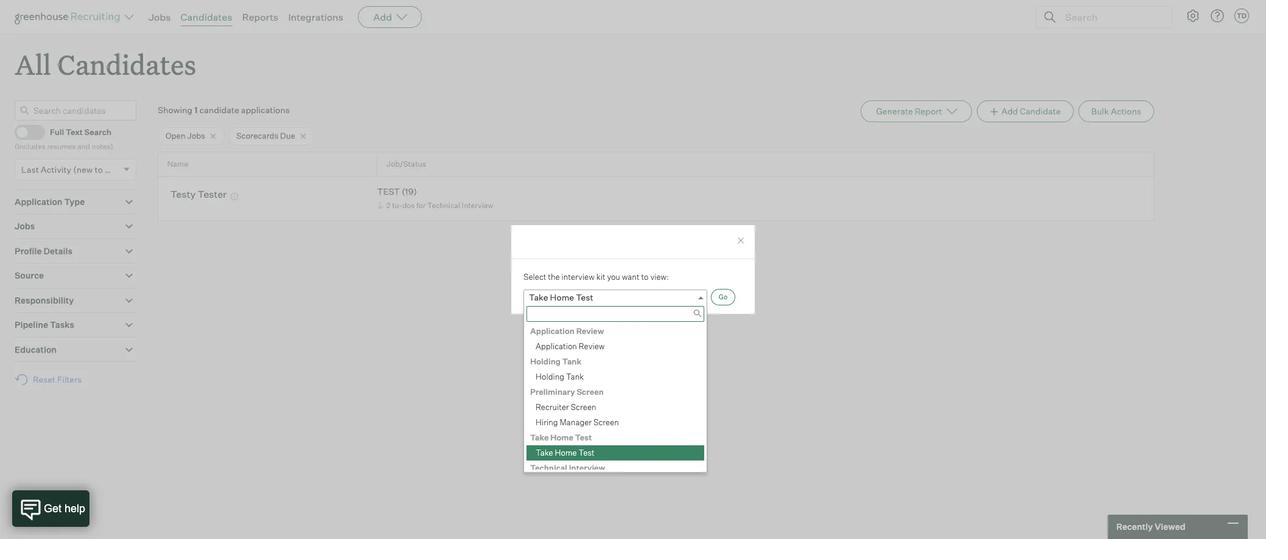 Task type: locate. For each thing, give the bounding box(es) containing it.
0 vertical spatial screen
[[577, 387, 604, 397]]

scorecards due
[[236, 131, 295, 141]]

and
[[77, 142, 90, 151]]

candidate
[[200, 105, 239, 115]]

screen
[[577, 387, 604, 397], [571, 403, 596, 412], [594, 418, 619, 428]]

all candidates
[[15, 46, 196, 82]]

review
[[576, 326, 604, 336], [579, 342, 605, 351]]

candidates
[[181, 11, 232, 23], [57, 46, 196, 82]]

jobs left candidates link
[[149, 11, 171, 23]]

tank
[[562, 357, 582, 367], [566, 372, 584, 382]]

application up preliminary
[[536, 342, 577, 351]]

details
[[43, 246, 72, 256]]

0 horizontal spatial interview
[[462, 201, 494, 210]]

2 vertical spatial application
[[536, 342, 577, 351]]

add button
[[358, 6, 422, 28]]

due
[[280, 131, 295, 141]]

0 vertical spatial technical
[[427, 201, 460, 210]]

jobs
[[149, 11, 171, 23], [187, 131, 205, 141], [15, 221, 35, 231]]

all
[[15, 46, 51, 82]]

1 vertical spatial to
[[641, 272, 649, 282]]

candidates link
[[181, 11, 232, 23]]

none text field inside take home test dialog
[[527, 306, 704, 322]]

interview right for
[[462, 201, 494, 210]]

you
[[607, 272, 620, 282]]

test
[[576, 292, 593, 303], [575, 433, 592, 443], [579, 448, 595, 458]]

0 vertical spatial holding
[[530, 357, 561, 367]]

(new
[[73, 164, 93, 175]]

add candidate
[[1002, 106, 1061, 116]]

0 vertical spatial jobs
[[149, 11, 171, 23]]

(includes
[[15, 142, 46, 151]]

pipeline tasks
[[15, 320, 74, 330]]

1 horizontal spatial technical
[[530, 463, 567, 473]]

1 horizontal spatial interview
[[569, 463, 605, 473]]

application for application type
[[15, 196, 62, 207]]

0 horizontal spatial add
[[373, 11, 392, 23]]

application down "take home test"
[[530, 326, 575, 336]]

application review application review holding tank holding tank preliminary screen recruiter screen hiring manager screen take home test take home test technical interview
[[530, 326, 619, 473]]

want
[[622, 272, 640, 282]]

technical
[[427, 201, 460, 210], [530, 463, 567, 473]]

1 vertical spatial technical
[[530, 463, 567, 473]]

to
[[95, 164, 103, 175], [641, 272, 649, 282]]

interview
[[462, 201, 494, 210], [569, 463, 605, 473]]

to left the old)
[[95, 164, 103, 175]]

recently viewed
[[1117, 522, 1186, 532]]

technical down hiring
[[530, 463, 567, 473]]

1 vertical spatial review
[[579, 342, 605, 351]]

generate
[[876, 106, 913, 116]]

close image
[[736, 236, 746, 246]]

1 horizontal spatial to
[[641, 272, 649, 282]]

1 horizontal spatial add
[[1002, 106, 1018, 116]]

checkmark image
[[20, 127, 29, 136]]

0 vertical spatial to
[[95, 164, 103, 175]]

1 vertical spatial jobs
[[187, 131, 205, 141]]

take
[[529, 292, 548, 303], [530, 433, 549, 443], [536, 448, 553, 458]]

0 vertical spatial review
[[576, 326, 604, 336]]

0 horizontal spatial technical
[[427, 201, 460, 210]]

0 vertical spatial candidates
[[181, 11, 232, 23]]

candidates right jobs link
[[181, 11, 232, 23]]

showing 1 candidate applications
[[158, 105, 290, 115]]

None text field
[[527, 306, 704, 322]]

interview down manager
[[569, 463, 605, 473]]

report
[[915, 106, 942, 116]]

0 vertical spatial interview
[[462, 201, 494, 210]]

testy
[[170, 188, 196, 201]]

home
[[550, 292, 574, 303], [551, 433, 574, 443], [555, 448, 577, 458]]

1 vertical spatial take
[[530, 433, 549, 443]]

to-
[[392, 201, 402, 210]]

jobs right open
[[187, 131, 205, 141]]

full
[[50, 127, 64, 137]]

holding
[[530, 357, 561, 367], [536, 372, 564, 382]]

generate report button
[[861, 101, 972, 122]]

filters
[[57, 375, 82, 385]]

greenhouse recruiting image
[[15, 10, 124, 24]]

add candidate link
[[977, 101, 1074, 122]]

1 vertical spatial add
[[1002, 106, 1018, 116]]

0 vertical spatial application
[[15, 196, 62, 207]]

activity
[[41, 164, 71, 175]]

testy tester link
[[170, 188, 227, 202]]

candidate reports are now available! apply filters and select "view in app" element
[[861, 101, 972, 122]]

1 horizontal spatial jobs
[[149, 11, 171, 23]]

1 vertical spatial application
[[530, 326, 575, 336]]

viewed
[[1155, 522, 1186, 532]]

recently
[[1117, 522, 1153, 532]]

add inside add candidate link
[[1002, 106, 1018, 116]]

Search text field
[[1062, 8, 1161, 26]]

scorecards
[[236, 131, 279, 141]]

the
[[548, 272, 560, 282]]

reset
[[33, 375, 55, 385]]

take home test link
[[524, 290, 707, 305]]

jobs up profile
[[15, 221, 35, 231]]

reset filters button
[[15, 368, 88, 391]]

kit
[[596, 272, 605, 282]]

add inside 'add' popup button
[[373, 11, 392, 23]]

manager
[[560, 418, 592, 428]]

notes)
[[92, 142, 113, 151]]

2 vertical spatial jobs
[[15, 221, 35, 231]]

reports
[[242, 11, 278, 23]]

to inside take home test dialog
[[641, 272, 649, 282]]

application down last
[[15, 196, 62, 207]]

for
[[416, 201, 426, 210]]

1 vertical spatial interview
[[569, 463, 605, 473]]

0 vertical spatial add
[[373, 11, 392, 23]]

add
[[373, 11, 392, 23], [1002, 106, 1018, 116]]

2 to-dos for technical interview link
[[375, 200, 497, 211]]

last activity (new to old) option
[[21, 164, 120, 175]]

integrations link
[[288, 11, 343, 23]]

interview inside test (19) 2 to-dos for technical interview
[[462, 201, 494, 210]]

candidates down jobs link
[[57, 46, 196, 82]]

technical right for
[[427, 201, 460, 210]]

1 vertical spatial home
[[551, 433, 574, 443]]

showing
[[158, 105, 192, 115]]

last activity (new to old)
[[21, 164, 120, 175]]

preliminary
[[530, 387, 575, 397]]

to right want at the bottom of page
[[641, 272, 649, 282]]

2 vertical spatial take
[[536, 448, 553, 458]]



Task type: vqa. For each thing, say whether or not it's contained in the screenshot.
Designer in Designer (50) Collect feedback in Application Review
no



Task type: describe. For each thing, give the bounding box(es) containing it.
2
[[386, 201, 391, 210]]

td button
[[1235, 9, 1249, 23]]

resumes
[[47, 142, 76, 151]]

profile details
[[15, 246, 72, 256]]

old)
[[105, 164, 120, 175]]

open jobs
[[166, 131, 205, 141]]

application type
[[15, 196, 85, 207]]

testy tester
[[170, 188, 227, 201]]

1 vertical spatial candidates
[[57, 46, 196, 82]]

view:
[[650, 272, 669, 282]]

full text search (includes resumes and notes)
[[15, 127, 113, 151]]

reset filters
[[33, 375, 82, 385]]

0 horizontal spatial to
[[95, 164, 103, 175]]

2 vertical spatial home
[[555, 448, 577, 458]]

0 vertical spatial home
[[550, 292, 574, 303]]

add for add
[[373, 11, 392, 23]]

dos
[[402, 201, 415, 210]]

1
[[194, 105, 198, 115]]

text
[[66, 127, 83, 137]]

1 vertical spatial test
[[575, 433, 592, 443]]

take home test
[[529, 292, 593, 303]]

integrations
[[288, 11, 343, 23]]

open
[[166, 131, 186, 141]]

interview inside application review application review holding tank holding tank preliminary screen recruiter screen hiring manager screen take home test take home test technical interview
[[569, 463, 605, 473]]

2 vertical spatial test
[[579, 448, 595, 458]]

1 vertical spatial holding
[[536, 372, 564, 382]]

education
[[15, 344, 57, 355]]

bulk actions link
[[1079, 101, 1154, 122]]

recruiter
[[536, 403, 569, 412]]

reports link
[[242, 11, 278, 23]]

tester
[[198, 188, 227, 201]]

type
[[64, 196, 85, 207]]

Search candidates field
[[15, 101, 136, 121]]

0 vertical spatial take
[[529, 292, 548, 303]]

technical inside test (19) 2 to-dos for technical interview
[[427, 201, 460, 210]]

(19)
[[402, 187, 417, 197]]

2 horizontal spatial jobs
[[187, 131, 205, 141]]

pipeline
[[15, 320, 48, 330]]

0 vertical spatial tank
[[562, 357, 582, 367]]

search
[[84, 127, 111, 137]]

name
[[167, 159, 188, 169]]

configure image
[[1186, 9, 1201, 23]]

test
[[377, 187, 400, 197]]

interview
[[562, 272, 595, 282]]

candidate
[[1020, 106, 1061, 116]]

technical inside application review application review holding tank holding tank preliminary screen recruiter screen hiring manager screen take home test take home test technical interview
[[530, 463, 567, 473]]

1 vertical spatial tank
[[566, 372, 584, 382]]

tasks
[[50, 320, 74, 330]]

take home test dialog
[[511, 225, 756, 476]]

testy tester has been in technical interview for more than 14 days image
[[229, 193, 240, 201]]

source
[[15, 270, 44, 281]]

bulk actions
[[1091, 106, 1141, 116]]

application for application review application review holding tank holding tank preliminary screen recruiter screen hiring manager screen take home test take home test technical interview
[[530, 326, 575, 336]]

actions
[[1111, 106, 1141, 116]]

add for add candidate
[[1002, 106, 1018, 116]]

bulk
[[1091, 106, 1109, 116]]

0 vertical spatial test
[[576, 292, 593, 303]]

select
[[524, 272, 546, 282]]

job/status
[[387, 159, 426, 169]]

go link
[[711, 289, 736, 306]]

profile
[[15, 246, 42, 256]]

generate report
[[876, 106, 942, 116]]

select the interview kit you want to view:
[[524, 272, 669, 282]]

td button
[[1232, 6, 1252, 26]]

go
[[719, 293, 728, 302]]

td
[[1237, 12, 1247, 20]]

2 vertical spatial screen
[[594, 418, 619, 428]]

responsibility
[[15, 295, 74, 305]]

applications
[[241, 105, 290, 115]]

hiring
[[536, 418, 558, 428]]

last
[[21, 164, 39, 175]]

0 horizontal spatial jobs
[[15, 221, 35, 231]]

1 vertical spatial screen
[[571, 403, 596, 412]]

jobs link
[[149, 11, 171, 23]]

test (19) 2 to-dos for technical interview
[[377, 187, 494, 210]]



